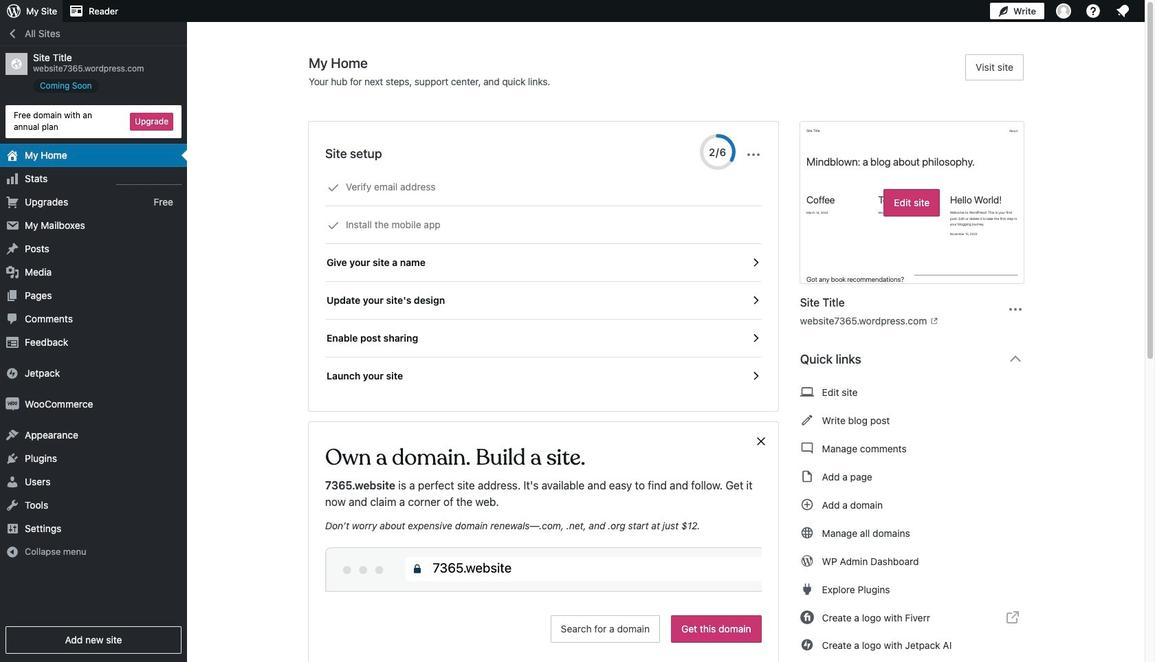 Task type: describe. For each thing, give the bounding box(es) containing it.
task complete image
[[327, 219, 340, 232]]

2 task enabled image from the top
[[749, 370, 762, 382]]

insert_drive_file image
[[800, 468, 814, 485]]

edit image
[[800, 412, 814, 428]]

manage your notifications image
[[1114, 3, 1131, 19]]

2 task enabled image from the top
[[749, 332, 762, 344]]

more options for site site title image
[[1007, 301, 1024, 317]]

my profile image
[[1056, 3, 1071, 19]]

help image
[[1085, 3, 1101, 19]]

1 img image from the top
[[6, 366, 19, 380]]

2 img image from the top
[[6, 397, 19, 411]]



Task type: vqa. For each thing, say whether or not it's contained in the screenshot.
top img
yes



Task type: locate. For each thing, give the bounding box(es) containing it.
0 vertical spatial img image
[[6, 366, 19, 380]]

1 vertical spatial task enabled image
[[749, 332, 762, 344]]

1 task enabled image from the top
[[749, 294, 762, 307]]

laptop image
[[800, 384, 814, 400]]

launchpad checklist element
[[325, 168, 762, 395]]

0 vertical spatial task enabled image
[[749, 256, 762, 269]]

mode_comment image
[[800, 440, 814, 457]]

1 vertical spatial img image
[[6, 397, 19, 411]]

task enabled image
[[749, 294, 762, 307], [749, 332, 762, 344]]

1 task enabled image from the top
[[749, 256, 762, 269]]

progress bar
[[700, 134, 735, 170]]

main content
[[309, 54, 1035, 662]]

1 vertical spatial task enabled image
[[749, 370, 762, 382]]

dismiss settings image
[[745, 146, 762, 163]]

dismiss domain name promotion image
[[755, 433, 767, 450]]

highest hourly views 0 image
[[116, 176, 182, 185]]

task enabled image
[[749, 256, 762, 269], [749, 370, 762, 382]]

0 vertical spatial task enabled image
[[749, 294, 762, 307]]

img image
[[6, 366, 19, 380], [6, 397, 19, 411]]



